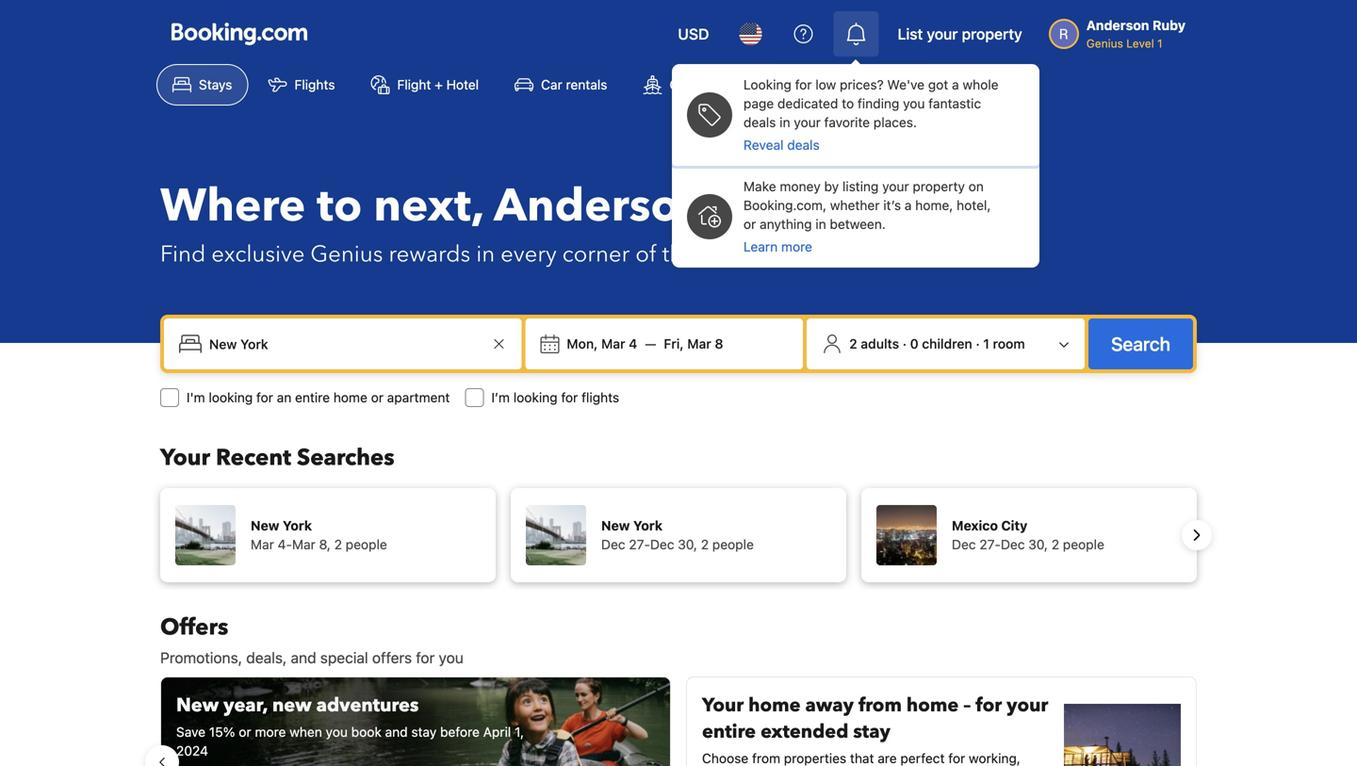 Task type: describe. For each thing, give the bounding box(es) containing it.
27- for new
[[629, 537, 650, 552]]

your right list
[[927, 25, 958, 43]]

where
[[160, 175, 306, 237]]

for left the 'flights'
[[561, 390, 578, 405]]

region containing new york
[[145, 481, 1212, 590]]

2 for mexico city dec 27-dec 30, 2 people
[[1052, 537, 1059, 552]]

2 adults · 0 children · 1 room button
[[815, 326, 1077, 362]]

ruby
[[1153, 17, 1186, 33]]

to inside where to next, anderson? find exclusive genius rewards in every corner of the world!
[[317, 175, 362, 237]]

your inside looking for low prices? we've got a whole page dedicated to finding you fantastic deals in your favorite places. reveal deals
[[794, 115, 821, 130]]

anderson
[[1087, 17, 1149, 33]]

—
[[645, 336, 656, 352]]

booking.com,
[[744, 197, 827, 213]]

mon,
[[567, 336, 598, 352]]

your for your recent searches
[[160, 443, 210, 474]]

exclusive
[[211, 239, 305, 270]]

looking for i'm
[[513, 390, 558, 405]]

learn
[[744, 239, 778, 254]]

adventures
[[316, 693, 419, 719]]

fri, mar 8 button
[[656, 327, 731, 361]]

attractions
[[778, 77, 844, 92]]

rewards
[[389, 239, 471, 270]]

searches
[[297, 443, 394, 474]]

2 for new york dec 27-dec 30, 2 people
[[701, 537, 709, 552]]

or inside make money by listing your property on booking.com, whether it's a home, hotel, or anything in between. learn more
[[744, 216, 756, 232]]

find
[[160, 239, 206, 270]]

from
[[859, 693, 902, 719]]

for inside offers promotions, deals, and special offers for you
[[416, 649, 435, 667]]

mexico city dec 27-dec 30, 2 people
[[952, 518, 1105, 552]]

a inside looking for low prices? we've got a whole page dedicated to finding you fantastic deals in your favorite places. reveal deals
[[952, 77, 959, 92]]

flights
[[294, 77, 335, 92]]

money
[[780, 179, 821, 194]]

your home away from home – for your entire extended stay
[[702, 693, 1048, 745]]

offers promotions, deals, and special offers for you
[[160, 612, 464, 667]]

list your property link
[[886, 11, 1034, 57]]

1 inside anderson ruby genius level 1
[[1157, 37, 1163, 50]]

2 for new york mar 4-mar 8, 2 people
[[334, 537, 342, 552]]

i'm
[[491, 390, 510, 405]]

people for new york dec 27-dec 30, 2 people
[[712, 537, 754, 552]]

1 vertical spatial deals
[[787, 137, 820, 153]]

cruises link
[[627, 64, 731, 106]]

low
[[816, 77, 836, 92]]

genius inside where to next, anderson? find exclusive genius rewards in every corner of the world!
[[310, 239, 383, 270]]

or for adventures
[[239, 724, 251, 740]]

2 inside "dropdown button"
[[849, 336, 857, 352]]

cruises
[[670, 77, 715, 92]]

2 horizontal spatial home
[[907, 693, 959, 719]]

flight + hotel link
[[355, 64, 495, 106]]

flights
[[582, 390, 619, 405]]

people for mexico city dec 27-dec 30, 2 people
[[1063, 537, 1105, 552]]

recent
[[216, 443, 291, 474]]

airport
[[907, 77, 949, 92]]

0 horizontal spatial deals
[[744, 115, 776, 130]]

+
[[435, 77, 443, 92]]

extended
[[761, 719, 849, 745]]

mar left 8
[[687, 336, 711, 352]]

view your notifications
[[786, 69, 924, 85]]

looking for low prices? we've got a whole page dedicated to finding you fantastic deals in your favorite places. reveal deals
[[744, 77, 999, 153]]

1 · from the left
[[903, 336, 907, 352]]

for inside your home away from home – for your entire extended stay
[[976, 693, 1002, 719]]

looking
[[744, 77, 792, 92]]

flights link
[[252, 64, 351, 106]]

room
[[993, 336, 1025, 352]]

level
[[1127, 37, 1154, 50]]

world!
[[701, 239, 768, 270]]

adults
[[861, 336, 899, 352]]

for left an
[[256, 390, 273, 405]]

anything
[[760, 216, 812, 232]]

mar left 4-
[[251, 537, 274, 552]]

by
[[824, 179, 839, 194]]

–
[[964, 693, 971, 719]]

home,
[[915, 197, 953, 213]]

book
[[351, 724, 382, 740]]

in inside where to next, anderson? find exclusive genius rewards in every corner of the world!
[[476, 239, 495, 270]]

offers
[[160, 612, 228, 643]]

more inside new year, new adventures save 15% or more when you book and stay before april 1, 2024
[[255, 724, 286, 740]]

car
[[541, 77, 562, 92]]

children
[[922, 336, 972, 352]]

we've
[[887, 77, 925, 92]]

for inside looking for low prices? we've got a whole page dedicated to finding you fantastic deals in your favorite places. reveal deals
[[795, 77, 812, 92]]

looking for i'm
[[209, 390, 253, 405]]

every
[[501, 239, 557, 270]]

your right the view
[[819, 69, 846, 85]]

list your property
[[898, 25, 1022, 43]]

finding
[[858, 96, 899, 111]]

taxis
[[952, 77, 981, 92]]

york for 27-
[[633, 518, 663, 533]]

stays
[[199, 77, 232, 92]]

attractions link
[[735, 64, 860, 106]]

0
[[910, 336, 919, 352]]

new for dec
[[601, 518, 630, 533]]

save
[[176, 724, 206, 740]]

your account menu anderson ruby genius level 1 element
[[1049, 8, 1193, 52]]

region containing new year, new adventures
[[145, 669, 1212, 766]]

15%
[[209, 724, 235, 740]]

corner
[[562, 239, 630, 270]]

2 adults · 0 children · 1 room
[[849, 336, 1025, 352]]

usd button
[[667, 11, 721, 57]]

list
[[898, 25, 923, 43]]

hotel
[[446, 77, 479, 92]]

you inside looking for low prices? we've got a whole page dedicated to finding you fantastic deals in your favorite places. reveal deals
[[903, 96, 925, 111]]

or for an
[[371, 390, 384, 405]]

stay inside your home away from home – for your entire extended stay
[[853, 719, 891, 745]]

prices?
[[840, 77, 884, 92]]

to inside looking for low prices? we've got a whole page dedicated to finding you fantastic deals in your favorite places. reveal deals
[[842, 96, 854, 111]]

1 horizontal spatial home
[[749, 693, 801, 719]]

and inside offers promotions, deals, and special offers for you
[[291, 649, 316, 667]]

4
[[629, 336, 637, 352]]

fri,
[[664, 336, 684, 352]]

4 dec from the left
[[1001, 537, 1025, 552]]

booking.com image
[[172, 23, 307, 45]]

reveal
[[744, 137, 784, 153]]



Task type: vqa. For each thing, say whether or not it's contained in the screenshot.
2 adults · 0 children · 1 room DROPDOWN BUTTON
yes



Task type: locate. For each thing, give the bounding box(es) containing it.
2 vertical spatial you
[[326, 724, 348, 740]]

you down we've
[[903, 96, 925, 111]]

1 dec from the left
[[601, 537, 625, 552]]

more down anything
[[781, 239, 812, 254]]

or right 15%
[[239, 724, 251, 740]]

2 30, from the left
[[1029, 537, 1048, 552]]

home left "–"
[[907, 693, 959, 719]]

i'm looking for flights
[[491, 390, 619, 405]]

your right "–"
[[1007, 693, 1048, 719]]

more down new
[[255, 724, 286, 740]]

1 vertical spatial and
[[385, 724, 408, 740]]

in for between.
[[816, 216, 826, 232]]

property up home, on the top of the page
[[913, 179, 965, 194]]

2 looking from the left
[[513, 390, 558, 405]]

a photo of a couple standing in front of a cabin in a forest at night image
[[1064, 704, 1181, 766]]

0 horizontal spatial ·
[[903, 336, 907, 352]]

genius inside anderson ruby genius level 1
[[1087, 37, 1123, 50]]

stay left before
[[411, 724, 437, 740]]

new york dec 27-dec 30, 2 people
[[601, 518, 754, 552]]

an
[[277, 390, 292, 405]]

2 horizontal spatial or
[[744, 216, 756, 232]]

a
[[952, 77, 959, 92], [905, 197, 912, 213]]

0 vertical spatial and
[[291, 649, 316, 667]]

new inside new year, new adventures save 15% or more when you book and stay before april 1, 2024
[[176, 693, 219, 719]]

it's
[[883, 197, 901, 213]]

1 vertical spatial entire
[[702, 719, 756, 745]]

hotel,
[[957, 197, 991, 213]]

for up dedicated
[[795, 77, 812, 92]]

2 dec from the left
[[650, 537, 674, 552]]

property
[[962, 25, 1022, 43], [913, 179, 965, 194]]

i'm looking for an entire home or apartment
[[187, 390, 450, 405]]

0 vertical spatial region
[[145, 481, 1212, 590]]

0 vertical spatial a
[[952, 77, 959, 92]]

2 people from the left
[[712, 537, 754, 552]]

in
[[780, 115, 790, 130], [816, 216, 826, 232], [476, 239, 495, 270]]

0 vertical spatial more
[[781, 239, 812, 254]]

for right "–"
[[976, 693, 1002, 719]]

27- inside mexico city dec 27-dec 30, 2 people
[[980, 537, 1001, 552]]

rentals
[[566, 77, 607, 92]]

genius
[[1087, 37, 1123, 50], [310, 239, 383, 270]]

30, for york
[[678, 537, 697, 552]]

listing
[[843, 179, 879, 194]]

2 · from the left
[[976, 336, 980, 352]]

2 27- from the left
[[980, 537, 1001, 552]]

1,
[[515, 724, 524, 740]]

or inside new year, new adventures save 15% or more when you book and stay before april 1, 2024
[[239, 724, 251, 740]]

next,
[[374, 175, 483, 237]]

·
[[903, 336, 907, 352], [976, 336, 980, 352]]

1 30, from the left
[[678, 537, 697, 552]]

looking
[[209, 390, 253, 405], [513, 390, 558, 405]]

dedicated
[[778, 96, 838, 111]]

you
[[903, 96, 925, 111], [439, 649, 464, 667], [326, 724, 348, 740]]

your for your home away from home – for your entire extended stay
[[702, 693, 744, 719]]

1 horizontal spatial genius
[[1087, 37, 1123, 50]]

new year, new adventures save 15% or more when you book and stay before april 1, 2024
[[176, 693, 524, 759]]

got
[[928, 77, 948, 92]]

a right got
[[952, 77, 959, 92]]

car rentals
[[541, 77, 607, 92]]

favorite
[[824, 115, 870, 130]]

1 vertical spatial in
[[816, 216, 826, 232]]

people inside mexico city dec 27-dec 30, 2 people
[[1063, 537, 1105, 552]]

your up it's
[[882, 179, 909, 194]]

people inside new york mar 4-mar 8, 2 people
[[346, 537, 387, 552]]

0 horizontal spatial in
[[476, 239, 495, 270]]

0 horizontal spatial you
[[326, 724, 348, 740]]

new inside new york mar 4-mar 8, 2 people
[[251, 518, 279, 533]]

0 vertical spatial to
[[842, 96, 854, 111]]

1 horizontal spatial in
[[780, 115, 790, 130]]

a right it's
[[905, 197, 912, 213]]

0 vertical spatial property
[[962, 25, 1022, 43]]

york for 4-
[[283, 518, 312, 533]]

0 horizontal spatial genius
[[310, 239, 383, 270]]

1 horizontal spatial more
[[781, 239, 812, 254]]

and inside new year, new adventures save 15% or more when you book and stay before april 1, 2024
[[385, 724, 408, 740]]

home down where are you going? field
[[333, 390, 367, 405]]

mexico
[[952, 518, 998, 533]]

1 inside "dropdown button"
[[983, 336, 990, 352]]

york inside new york dec 27-dec 30, 2 people
[[633, 518, 663, 533]]

30, inside mexico city dec 27-dec 30, 2 people
[[1029, 537, 1048, 552]]

looking right i'm
[[513, 390, 558, 405]]

1 vertical spatial or
[[371, 390, 384, 405]]

search button
[[1089, 319, 1193, 369]]

mar
[[601, 336, 625, 352], [687, 336, 711, 352], [251, 537, 274, 552], [292, 537, 316, 552]]

deals,
[[246, 649, 287, 667]]

in for your
[[780, 115, 790, 130]]

to
[[842, 96, 854, 111], [317, 175, 362, 237]]

new
[[272, 693, 312, 719]]

before
[[440, 724, 480, 740]]

1 left room
[[983, 336, 990, 352]]

page
[[744, 96, 774, 111]]

1 vertical spatial more
[[255, 724, 286, 740]]

fantastic
[[929, 96, 981, 111]]

offers
[[372, 649, 412, 667]]

in inside make money by listing your property on booking.com, whether it's a home, hotel, or anything in between. learn more
[[816, 216, 826, 232]]

stays link
[[156, 64, 248, 106]]

8
[[715, 336, 723, 352]]

0 horizontal spatial york
[[283, 518, 312, 533]]

0 horizontal spatial looking
[[209, 390, 253, 405]]

1 horizontal spatial entire
[[702, 719, 756, 745]]

flight
[[397, 77, 431, 92]]

you left book
[[326, 724, 348, 740]]

to left next,
[[317, 175, 362, 237]]

deals right reveal
[[787, 137, 820, 153]]

3 people from the left
[[1063, 537, 1105, 552]]

0 horizontal spatial 1
[[983, 336, 990, 352]]

1 horizontal spatial 1
[[1157, 37, 1163, 50]]

1 vertical spatial you
[[439, 649, 464, 667]]

1 vertical spatial a
[[905, 197, 912, 213]]

0 vertical spatial deals
[[744, 115, 776, 130]]

region
[[145, 481, 1212, 590], [145, 669, 1212, 766]]

new for new
[[176, 693, 219, 719]]

your recent searches
[[160, 443, 394, 474]]

away
[[805, 693, 854, 719]]

1 vertical spatial to
[[317, 175, 362, 237]]

for
[[795, 77, 812, 92], [256, 390, 273, 405], [561, 390, 578, 405], [416, 649, 435, 667], [976, 693, 1002, 719]]

1 vertical spatial 1
[[983, 336, 990, 352]]

in left every at the left
[[476, 239, 495, 270]]

entire left extended
[[702, 719, 756, 745]]

you inside new year, new adventures save 15% or more when you book and stay before april 1, 2024
[[326, 724, 348, 740]]

0 horizontal spatial people
[[346, 537, 387, 552]]

· right children on the top right of page
[[976, 336, 980, 352]]

0 vertical spatial you
[[903, 96, 925, 111]]

on
[[969, 179, 984, 194]]

0 vertical spatial or
[[744, 216, 756, 232]]

your down dedicated
[[794, 115, 821, 130]]

search
[[1111, 333, 1171, 355]]

york inside new york mar 4-mar 8, 2 people
[[283, 518, 312, 533]]

your inside your home away from home – for your entire extended stay
[[702, 693, 744, 719]]

in down dedicated
[[780, 115, 790, 130]]

1 horizontal spatial people
[[712, 537, 754, 552]]

1 horizontal spatial stay
[[853, 719, 891, 745]]

1 horizontal spatial your
[[702, 693, 744, 719]]

1 vertical spatial property
[[913, 179, 965, 194]]

1 people from the left
[[346, 537, 387, 552]]

1 horizontal spatial ·
[[976, 336, 980, 352]]

1 horizontal spatial 30,
[[1029, 537, 1048, 552]]

stay down from
[[853, 719, 891, 745]]

· left 0
[[903, 336, 907, 352]]

0 vertical spatial 1
[[1157, 37, 1163, 50]]

1 vertical spatial your
[[702, 693, 744, 719]]

1 27- from the left
[[629, 537, 650, 552]]

1 horizontal spatial looking
[[513, 390, 558, 405]]

0 horizontal spatial entire
[[295, 390, 330, 405]]

for right the offers
[[416, 649, 435, 667]]

a inside make money by listing your property on booking.com, whether it's a home, hotel, or anything in between. learn more
[[905, 197, 912, 213]]

new york mar 4-mar 8, 2 people
[[251, 518, 387, 552]]

0 vertical spatial entire
[[295, 390, 330, 405]]

and right the deals,
[[291, 649, 316, 667]]

0 horizontal spatial 30,
[[678, 537, 697, 552]]

a young girl and woman kayak on a river image
[[161, 678, 670, 766]]

you right the offers
[[439, 649, 464, 667]]

0 horizontal spatial 27-
[[629, 537, 650, 552]]

1 horizontal spatial to
[[842, 96, 854, 111]]

next image
[[1186, 524, 1208, 547]]

to up favorite
[[842, 96, 854, 111]]

in right anything
[[816, 216, 826, 232]]

promotions,
[[160, 649, 242, 667]]

apartment
[[387, 390, 450, 405]]

people inside new york dec 27-dec 30, 2 people
[[712, 537, 754, 552]]

you inside offers promotions, deals, and special offers for you
[[439, 649, 464, 667]]

stay inside new year, new adventures save 15% or more when you book and stay before april 1, 2024
[[411, 724, 437, 740]]

or
[[744, 216, 756, 232], [371, 390, 384, 405], [239, 724, 251, 740]]

your inside make money by listing your property on booking.com, whether it's a home, hotel, or anything in between. learn more
[[882, 179, 909, 194]]

2
[[849, 336, 857, 352], [334, 537, 342, 552], [701, 537, 709, 552], [1052, 537, 1059, 552]]

genius left rewards
[[310, 239, 383, 270]]

usd
[[678, 25, 709, 43]]

30, inside new york dec 27-dec 30, 2 people
[[678, 537, 697, 552]]

27- for mexico
[[980, 537, 1001, 552]]

0 vertical spatial genius
[[1087, 37, 1123, 50]]

the
[[662, 239, 696, 270]]

2 horizontal spatial people
[[1063, 537, 1105, 552]]

0 horizontal spatial a
[[905, 197, 912, 213]]

when
[[289, 724, 322, 740]]

mon, mar 4 button
[[559, 327, 645, 361]]

2 inside new york dec 27-dec 30, 2 people
[[701, 537, 709, 552]]

1 horizontal spatial and
[[385, 724, 408, 740]]

1 region from the top
[[145, 481, 1212, 590]]

property up whole
[[962, 25, 1022, 43]]

or left apartment
[[371, 390, 384, 405]]

car rentals link
[[499, 64, 623, 106]]

1 york from the left
[[283, 518, 312, 533]]

or up learn
[[744, 216, 756, 232]]

entire right an
[[295, 390, 330, 405]]

view
[[786, 69, 815, 85]]

2 horizontal spatial new
[[601, 518, 630, 533]]

0 horizontal spatial home
[[333, 390, 367, 405]]

make money by listing your property on booking.com, whether it's a home, hotel, or anything in between. learn more
[[744, 179, 991, 254]]

1
[[1157, 37, 1163, 50], [983, 336, 990, 352]]

0 vertical spatial in
[[780, 115, 790, 130]]

0 horizontal spatial new
[[176, 693, 219, 719]]

more inside make money by listing your property on booking.com, whether it's a home, hotel, or anything in between. learn more
[[781, 239, 812, 254]]

1 vertical spatial genius
[[310, 239, 383, 270]]

2 horizontal spatial in
[[816, 216, 826, 232]]

0 horizontal spatial stay
[[411, 724, 437, 740]]

0 horizontal spatial your
[[160, 443, 210, 474]]

i'm
[[187, 390, 205, 405]]

deals
[[744, 115, 776, 130], [787, 137, 820, 153]]

1 horizontal spatial 27-
[[980, 537, 1001, 552]]

2 vertical spatial in
[[476, 239, 495, 270]]

0 horizontal spatial to
[[317, 175, 362, 237]]

2024
[[176, 743, 208, 759]]

1 horizontal spatial or
[[371, 390, 384, 405]]

1 horizontal spatial you
[[439, 649, 464, 667]]

genius down anderson
[[1087, 37, 1123, 50]]

in inside looking for low prices? we've got a whole page dedicated to finding you fantastic deals in your favorite places. reveal deals
[[780, 115, 790, 130]]

2 vertical spatial or
[[239, 724, 251, 740]]

your inside your home away from home – for your entire extended stay
[[1007, 693, 1048, 719]]

2 york from the left
[[633, 518, 663, 533]]

2 region from the top
[[145, 669, 1212, 766]]

1 horizontal spatial new
[[251, 518, 279, 533]]

1 horizontal spatial york
[[633, 518, 663, 533]]

special
[[320, 649, 368, 667]]

stay
[[853, 719, 891, 745], [411, 724, 437, 740]]

1 vertical spatial region
[[145, 669, 1212, 766]]

1 horizontal spatial deals
[[787, 137, 820, 153]]

people for new york mar 4-mar 8, 2 people
[[346, 537, 387, 552]]

looking right i'm
[[209, 390, 253, 405]]

3 dec from the left
[[952, 537, 976, 552]]

mon, mar 4 — fri, mar 8
[[567, 336, 723, 352]]

mar left 4
[[601, 336, 625, 352]]

more
[[781, 239, 812, 254], [255, 724, 286, 740]]

whole
[[963, 77, 999, 92]]

0 horizontal spatial or
[[239, 724, 251, 740]]

0 vertical spatial your
[[160, 443, 210, 474]]

27-
[[629, 537, 650, 552], [980, 537, 1001, 552]]

2 horizontal spatial you
[[903, 96, 925, 111]]

Where are you going? field
[[202, 327, 488, 361]]

1 looking from the left
[[209, 390, 253, 405]]

entire inside your home away from home – for your entire extended stay
[[702, 719, 756, 745]]

30, for city
[[1029, 537, 1048, 552]]

year,
[[223, 693, 268, 719]]

your
[[160, 443, 210, 474], [702, 693, 744, 719]]

property inside make money by listing your property on booking.com, whether it's a home, hotel, or anything in between. learn more
[[913, 179, 965, 194]]

notifications
[[849, 69, 924, 85]]

mar left 8,
[[292, 537, 316, 552]]

new inside new york dec 27-dec 30, 2 people
[[601, 518, 630, 533]]

1 right level
[[1157, 37, 1163, 50]]

2 inside mexico city dec 27-dec 30, 2 people
[[1052, 537, 1059, 552]]

27- inside new york dec 27-dec 30, 2 people
[[629, 537, 650, 552]]

and right book
[[385, 724, 408, 740]]

city
[[1001, 518, 1028, 533]]

deals down page
[[744, 115, 776, 130]]

new for mar
[[251, 518, 279, 533]]

2 inside new york mar 4-mar 8, 2 people
[[334, 537, 342, 552]]

0 horizontal spatial and
[[291, 649, 316, 667]]

1 horizontal spatial a
[[952, 77, 959, 92]]

anderson ruby genius level 1
[[1087, 17, 1186, 50]]

home up extended
[[749, 693, 801, 719]]

0 horizontal spatial more
[[255, 724, 286, 740]]

york
[[283, 518, 312, 533], [633, 518, 663, 533]]



